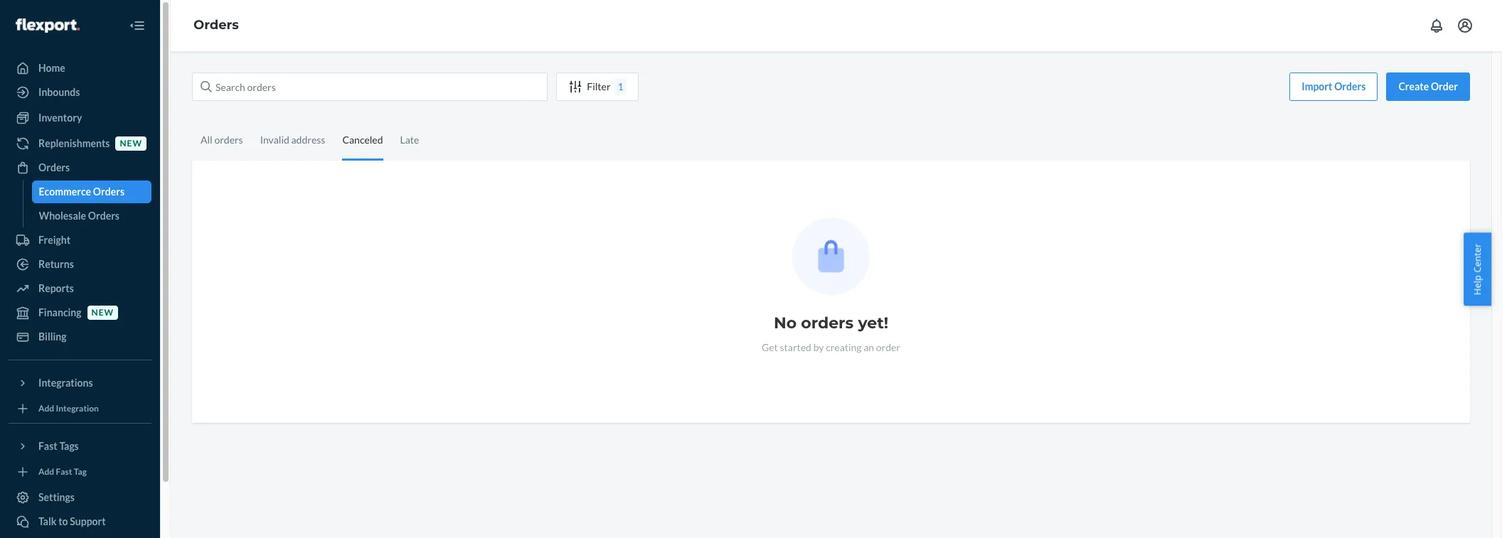 Task type: locate. For each thing, give the bounding box(es) containing it.
reports
[[38, 283, 74, 295]]

help center
[[1472, 243, 1485, 295]]

2 add from the top
[[38, 467, 54, 478]]

fast inside dropdown button
[[38, 440, 57, 453]]

address
[[291, 134, 325, 146]]

orders
[[194, 17, 239, 33], [1335, 80, 1367, 93], [38, 162, 70, 174], [93, 186, 125, 198], [88, 210, 120, 222]]

0 vertical spatial orders link
[[194, 17, 239, 33]]

filter
[[587, 80, 611, 93]]

new right replenishments
[[120, 138, 142, 149]]

fast left "tags"
[[38, 440, 57, 453]]

fast
[[38, 440, 57, 453], [56, 467, 72, 478]]

orders link
[[194, 17, 239, 33], [9, 157, 152, 179]]

0 horizontal spatial orders
[[214, 134, 243, 146]]

1 vertical spatial new
[[91, 308, 114, 318]]

orders for all
[[214, 134, 243, 146]]

talk to support
[[38, 516, 106, 528]]

add fast tag
[[38, 467, 87, 478]]

import
[[1302, 80, 1333, 93]]

orders link up ecommerce orders
[[9, 157, 152, 179]]

open account menu image
[[1457, 17, 1474, 34]]

ecommerce
[[39, 186, 91, 198]]

orders for wholesale orders
[[88, 210, 120, 222]]

1
[[618, 80, 624, 93]]

billing
[[38, 331, 67, 343]]

settings
[[38, 492, 75, 504]]

tag
[[74, 467, 87, 478]]

integrations
[[38, 377, 93, 389]]

inventory
[[38, 112, 82, 124]]

orders up wholesale orders link
[[93, 186, 125, 198]]

0 vertical spatial orders
[[214, 134, 243, 146]]

new down reports link
[[91, 308, 114, 318]]

0 vertical spatial add
[[38, 404, 54, 414]]

add
[[38, 404, 54, 414], [38, 467, 54, 478]]

create order
[[1399, 80, 1459, 93]]

orders right all
[[214, 134, 243, 146]]

new for financing
[[91, 308, 114, 318]]

filter 1
[[587, 80, 624, 93]]

fast left tag
[[56, 467, 72, 478]]

home link
[[9, 57, 152, 80]]

0 vertical spatial new
[[120, 138, 142, 149]]

to
[[58, 516, 68, 528]]

wholesale
[[39, 210, 86, 222]]

invalid
[[260, 134, 290, 146]]

add fast tag link
[[9, 464, 152, 481]]

orders down 'ecommerce orders' link
[[88, 210, 120, 222]]

returns
[[38, 258, 74, 270]]

financing
[[38, 307, 82, 319]]

orders link up the search image
[[194, 17, 239, 33]]

1 vertical spatial orders
[[801, 314, 854, 333]]

flexport logo image
[[16, 18, 80, 33]]

freight
[[38, 234, 70, 246]]

1 horizontal spatial new
[[120, 138, 142, 149]]

no orders yet!
[[774, 314, 889, 333]]

0 horizontal spatial new
[[91, 308, 114, 318]]

inbounds link
[[9, 81, 152, 104]]

0 vertical spatial fast
[[38, 440, 57, 453]]

create order link
[[1387, 73, 1471, 101]]

import orders
[[1302, 80, 1367, 93]]

add left integration
[[38, 404, 54, 414]]

canceled
[[343, 134, 383, 146]]

order
[[877, 342, 901, 354]]

orders right the 'import' at the top right of page
[[1335, 80, 1367, 93]]

home
[[38, 62, 65, 74]]

settings link
[[9, 487, 152, 510]]

orders for no
[[801, 314, 854, 333]]

add integration link
[[9, 401, 152, 418]]

orders
[[214, 134, 243, 146], [801, 314, 854, 333]]

orders inside button
[[1335, 80, 1367, 93]]

add for add fast tag
[[38, 467, 54, 478]]

1 horizontal spatial orders
[[801, 314, 854, 333]]

add integration
[[38, 404, 99, 414]]

1 vertical spatial add
[[38, 467, 54, 478]]

orders up get started by creating an order
[[801, 314, 854, 333]]

add up settings
[[38, 467, 54, 478]]

freight link
[[9, 229, 152, 252]]

search image
[[201, 81, 212, 93]]

reports link
[[9, 278, 152, 300]]

open notifications image
[[1429, 17, 1446, 34]]

all orders
[[201, 134, 243, 146]]

wholesale orders
[[39, 210, 120, 222]]

1 add from the top
[[38, 404, 54, 414]]

1 vertical spatial orders link
[[9, 157, 152, 179]]

new
[[120, 138, 142, 149], [91, 308, 114, 318]]



Task type: describe. For each thing, give the bounding box(es) containing it.
integrations button
[[9, 372, 152, 395]]

1 horizontal spatial orders link
[[194, 17, 239, 33]]

replenishments
[[38, 137, 110, 149]]

by
[[814, 342, 824, 354]]

get
[[762, 342, 778, 354]]

started
[[780, 342, 812, 354]]

add for add integration
[[38, 404, 54, 414]]

wholesale orders link
[[32, 205, 152, 228]]

ecommerce orders
[[39, 186, 125, 198]]

no
[[774, 314, 797, 333]]

new for replenishments
[[120, 138, 142, 149]]

returns link
[[9, 253, 152, 276]]

import orders button
[[1290, 73, 1379, 101]]

talk to support button
[[9, 511, 152, 534]]

empty list image
[[793, 218, 870, 295]]

an
[[864, 342, 875, 354]]

Search orders text field
[[192, 73, 548, 101]]

support
[[70, 516, 106, 528]]

orders for import orders
[[1335, 80, 1367, 93]]

talk
[[38, 516, 57, 528]]

billing link
[[9, 326, 152, 349]]

orders up the search image
[[194, 17, 239, 33]]

help
[[1472, 275, 1485, 295]]

0 horizontal spatial orders link
[[9, 157, 152, 179]]

invalid address
[[260, 134, 325, 146]]

fast tags
[[38, 440, 79, 453]]

yet!
[[859, 314, 889, 333]]

ecommerce orders link
[[32, 181, 152, 204]]

help center button
[[1465, 233, 1492, 306]]

inbounds
[[38, 86, 80, 98]]

integration
[[56, 404, 99, 414]]

create
[[1399, 80, 1430, 93]]

get started by creating an order
[[762, 342, 901, 354]]

close navigation image
[[129, 17, 146, 34]]

order
[[1432, 80, 1459, 93]]

orders up ecommerce
[[38, 162, 70, 174]]

center
[[1472, 243, 1485, 273]]

all
[[201, 134, 213, 146]]

creating
[[826, 342, 862, 354]]

inventory link
[[9, 107, 152, 130]]

orders for ecommerce orders
[[93, 186, 125, 198]]

fast tags button
[[9, 436, 152, 458]]

late
[[400, 134, 419, 146]]

1 vertical spatial fast
[[56, 467, 72, 478]]

tags
[[59, 440, 79, 453]]



Task type: vqa. For each thing, say whether or not it's contained in the screenshot.
No orders yet!
yes



